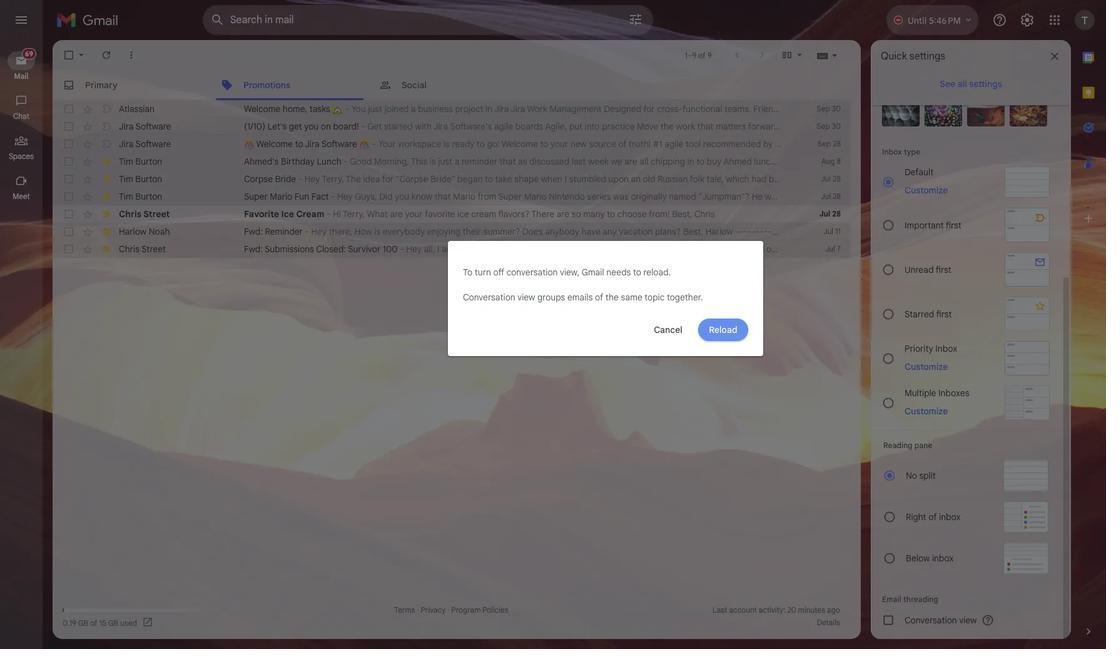 Task type: describe. For each thing, give the bounding box(es) containing it.
the down cross-
[[661, 121, 674, 132]]

tim burton for corpse bride
[[119, 173, 162, 185]]

100
[[383, 244, 398, 255]]

not important switch for welcome home, tasks
[[100, 103, 113, 115]]

getting
[[737, 244, 765, 255]]

pane
[[915, 441, 933, 450]]

unread
[[905, 264, 934, 275]]

inboxes
[[939, 387, 970, 399]]

2 horizontal spatial by
[[1005, 138, 1015, 150]]

starred
[[905, 308, 935, 320]]

this
[[411, 156, 428, 167]]

2 was from the left
[[766, 191, 781, 202]]

designed
[[604, 103, 642, 115]]

priority inbox
[[905, 343, 958, 354]]

for right the idea
[[382, 173, 394, 185]]

0 vertical spatial inbox
[[940, 512, 961, 523]]

mari
[[1090, 191, 1107, 202]]

folklore,
[[868, 173, 900, 185]]

corpse bride - hey terry, the idea for "corpse bride" began to take shape when i stumbled upon an old russian folk tale, which had been adapted by jewish folklore, during my early years in hollywood. the
[[244, 173, 1059, 185]]

footer containing terms
[[53, 604, 851, 629]]

source
[[589, 138, 617, 150]]

agile right '#1'
[[665, 138, 684, 150]]

workspace
[[398, 138, 442, 150]]

for left 'productivity'
[[939, 103, 951, 115]]

put
[[570, 121, 583, 132]]

- you just joined a business project in jira jira work management designed for cross-functional teams. friendly, easy, and intuitive. jump in get ready for productivity you've joined your teamma
[[343, 103, 1107, 115]]

for left his
[[778, 156, 790, 167]]

to left 'go!' at left top
[[477, 138, 485, 150]]

i down any
[[605, 244, 607, 255]]

good
[[672, 244, 692, 255]]

1 vertical spatial had
[[647, 244, 662, 255]]

in down tool
[[688, 156, 695, 167]]

a left tribute
[[1044, 191, 1049, 202]]

primary tab
[[53, 70, 210, 100]]

"corpse
[[396, 173, 429, 185]]

28 up 8
[[833, 139, 841, 148]]

3 not important switch from the top
[[100, 138, 113, 150]]

closed:
[[316, 244, 346, 255]]

2 harlow from the left
[[706, 226, 734, 237]]

a left good
[[665, 244, 669, 255]]

9 row from the top
[[53, 240, 1107, 258]]

jump
[[864, 103, 887, 115]]

more
[[1017, 138, 1037, 150]]

toggle split pane mode image
[[781, 49, 794, 61]]

burton for corpse bride - hey terry, the idea for "corpse bride" began to take shape when i stumbled upon an old russian folk tale, which had been adapted by jewish folklore, during my early years in hollywood. the
[[135, 173, 162, 185]]

the up 'early'
[[947, 156, 960, 167]]

fwd: submissions closed: survivor 100
[[244, 244, 398, 255]]

row containing harlow noah
[[53, 223, 1107, 240]]

inbox type
[[883, 147, 921, 157]]

to up discussed
[[541, 138, 549, 150]]

to up the birthday
[[295, 138, 303, 150]]

meet heading
[[0, 192, 43, 202]]

2 let's from the left
[[941, 121, 960, 132]]

fact
[[312, 191, 329, 202]]

1 horizontal spatial and
[[929, 156, 944, 167]]

they
[[503, 244, 521, 255]]

first for starred first
[[937, 308, 953, 320]]

0 horizontal spatial as
[[518, 156, 527, 167]]

1 the from the left
[[346, 173, 361, 185]]

reminder
[[462, 156, 498, 167]]

needs
[[607, 267, 631, 278]]

medina
[[947, 226, 977, 237]]

2 horizontal spatial are
[[625, 156, 638, 167]]

2 horizontal spatial your
[[1056, 103, 1074, 115]]

3 was from the left
[[942, 191, 958, 202]]

good
[[350, 156, 372, 167]]

street for favorite ice cream
[[144, 208, 170, 220]]

jul for -
[[824, 227, 834, 236]]

tribute
[[1051, 191, 1078, 202]]

i right all,
[[438, 244, 440, 255]]

100000
[[1060, 138, 1093, 150]]

burton for ahmed's birthday lunch - good morning, this is just a reminder that as discussed last week we are all chipping in to buy ahmed lunch for his birthday. i will pick up the food and the cake around 11:30 am and we'll meet
[[135, 156, 162, 167]]

2 super from the left
[[499, 191, 522, 202]]

jul up the jul 11
[[820, 209, 831, 219]]

6 row from the top
[[53, 188, 1107, 205]]

all,
[[424, 244, 435, 255]]

agile right an
[[1047, 121, 1066, 132]]

from, chris ---------- forwarded message --------- from: james pete
[[826, 244, 1107, 255]]

1 board! from the left
[[333, 121, 359, 132]]

a up "cus"
[[1103, 121, 1107, 132]]

of right emails
[[595, 292, 604, 303]]

jul left 7
[[826, 244, 836, 254]]

to
[[463, 267, 473, 278]]

terms
[[395, 605, 415, 615]]

2 welcome to jira software from the left
[[813, 138, 918, 150]]

28 for chris
[[833, 209, 841, 219]]

<medinaanna1994@gmail.com>
[[979, 226, 1104, 237]]

a up began
[[455, 156, 460, 167]]

is right how
[[375, 226, 381, 237]]

important according to google magic. switch for fwd: reminder - hey there, how is everybody enjoying their summer? does anybody have any vacation plans? best, harlow ---------- forwarded message --------- from: anna medina <medinaanna1994@gmail.com> d
[[100, 225, 113, 238]]

0 vertical spatial ready
[[914, 103, 937, 115]]

1 vertical spatial your
[[551, 138, 569, 150]]

row containing atlassian
[[53, 100, 1107, 118]]

1 horizontal spatial you
[[395, 191, 410, 202]]

1 vertical spatial message
[[963, 244, 999, 255]]

to inside alert dialog
[[634, 267, 642, 278]]

2 he from the left
[[929, 191, 940, 202]]

welcome up the ahmed's
[[257, 138, 293, 150]]

welcome right 'go!' at left top
[[502, 138, 538, 150]]

chris street for fwd: submissions closed: survivor 100
[[119, 244, 166, 255]]

cream
[[472, 208, 497, 220]]

chris down harlow noah
[[119, 244, 140, 255]]

1 he from the left
[[752, 191, 763, 202]]

hi
[[333, 208, 341, 220]]

pete
[[1093, 244, 1107, 255]]

i right 8
[[843, 156, 845, 167]]

in right project
[[486, 103, 493, 115]]

reading pane
[[884, 441, 933, 450]]

11
[[836, 227, 841, 236]]

6 important according to google magic. switch from the top
[[100, 243, 113, 255]]

multiple inboxes
[[905, 387, 970, 399]]

started
[[384, 121, 413, 132]]

agile down easy,
[[801, 121, 820, 132]]

promotions
[[244, 79, 291, 90]]

1 super from the left
[[244, 191, 268, 202]]

sep for - you just joined a business project in jira jira work management designed for cross-functional teams. friendly, easy, and intuitive. jump in get ready for productivity you've joined your teamma
[[817, 104, 830, 113]]

important according to google magic. switch for ahmed's birthday lunch - good morning, this is just a reminder that as discussed last week we are all chipping in to buy ahmed lunch for his birthday. i will pick up the food and the cake around 11:30 am and we'll meet
[[100, 155, 113, 168]]

tim for ahmed's birthday lunch - good morning, this is just a reminder that as discussed last week we are all chipping in to buy ahmed lunch for his birthday. i will pick up the food and the cake around 11:30 am and we'll meet
[[119, 156, 133, 167]]

0 vertical spatial from:
[[900, 226, 923, 237]]

account
[[730, 605, 757, 615]]

0 horizontal spatial ready
[[452, 138, 475, 150]]

in right the years
[[989, 173, 996, 185]]

search in mail image
[[207, 9, 229, 31]]

plumber.
[[892, 191, 927, 202]]

2 originally from the left
[[783, 191, 819, 202]]

a right 'not' at top
[[885, 191, 890, 202]]

hey up fact
[[305, 173, 320, 185]]

0 horizontal spatial you
[[304, 121, 319, 132]]

to left take on the top of the page
[[485, 173, 493, 185]]

0 horizontal spatial and
[[812, 103, 827, 115]]

his
[[792, 156, 803, 167]]

ahmed's
[[244, 156, 279, 167]]

folk
[[690, 173, 705, 185]]

that right sad
[[485, 244, 501, 255]]

week
[[589, 156, 609, 167]]

in down intuitive.
[[852, 121, 859, 132]]

is right workspace
[[444, 138, 450, 150]]

my
[[930, 173, 941, 185]]

tool
[[686, 138, 701, 150]]

0 horizontal spatial are
[[390, 208, 403, 220]]

am
[[1035, 156, 1048, 167]]

last
[[713, 605, 728, 615]]

jul for carpenter
[[822, 192, 831, 201]]

1 vertical spatial best,
[[684, 226, 704, 237]]

meet
[[1087, 156, 1107, 167]]

welcome down the promotions
[[244, 103, 281, 115]]

began
[[458, 173, 483, 185]]

hey up hi
[[338, 191, 353, 202]]

30s
[[956, 138, 971, 150]]

morning,
[[374, 156, 409, 167]]

of left '15'
[[90, 618, 97, 628]]

been
[[769, 173, 790, 185]]

in left '30s'
[[947, 138, 954, 150]]

2 the from the left
[[1044, 173, 1059, 185]]

1 vertical spatial sep
[[817, 121, 830, 131]]

we
[[611, 156, 623, 167]]

ago
[[828, 605, 841, 615]]

1 horizontal spatial by
[[827, 173, 837, 185]]

2 get from the left
[[962, 121, 975, 132]]

the left show
[[779, 244, 792, 255]]

last
[[572, 156, 586, 167]]

an
[[1034, 121, 1045, 132]]

1 get from the left
[[289, 121, 302, 132]]

ice
[[281, 208, 294, 220]]

1 (1/10) from the left
[[244, 121, 266, 132]]

reading pane element
[[884, 441, 1049, 450]]

submissions.
[[552, 244, 602, 255]]

email
[[883, 595, 902, 604]]

i right when
[[565, 173, 567, 185]]

sep for welcome to jira software
[[818, 139, 831, 148]]

i down vacation
[[643, 244, 645, 255]]

burton for super mario fun fact - hey guys, did you know that mario from super mario nintendo series was originally named "jumpman"? he was originally a carpenter not a plumber. he was renamed to mario as a tribute to mari
[[135, 191, 162, 202]]

the right up
[[893, 156, 906, 167]]

1 horizontal spatial are
[[557, 208, 570, 220]]

to left "buy"
[[697, 156, 705, 167]]

agile up 'go!' at left top
[[495, 121, 513, 132]]

easy,
[[790, 103, 810, 115]]

first for unread first
[[936, 264, 952, 275]]

1 vertical spatial inbox
[[933, 553, 954, 564]]

bride
[[275, 173, 296, 185]]

not important switch for (1/10) let's get you on board!
[[100, 120, 113, 133]]

street for fwd: submissions closed: survivor 100
[[142, 244, 166, 255]]

friendly,
[[754, 103, 787, 115]]

summer?
[[484, 226, 521, 237]]

jewish
[[838, 173, 866, 185]]

minutes
[[799, 605, 826, 615]]

2 board! from the left
[[1007, 121, 1032, 132]]

0 horizontal spatial on
[[321, 121, 331, 132]]

is right board
[[1094, 121, 1100, 132]]

important according to google magic. switch for favorite ice cream - hi terry, what are your favorite ice cream flavors? there are so many to choose from! best, chris
[[100, 208, 113, 220]]

spaces heading
[[0, 152, 43, 162]]

hollywood.
[[999, 173, 1043, 185]]

2 horizontal spatial you
[[978, 121, 992, 132]]

1 joined from the left
[[385, 103, 409, 115]]

30 for you just joined a business project in jira jira work management designed for cross-functional teams. friendly, easy, and intuitive. jump in get ready for productivity you've joined your teamma
[[832, 104, 841, 113]]

the left same in the right of the page
[[606, 292, 619, 303]]

of left getting
[[726, 244, 734, 255]]

there,
[[329, 226, 353, 237]]

a left business
[[411, 103, 416, 115]]

1 vertical spatial just
[[438, 156, 453, 167]]

1 horizontal spatial so
[[572, 208, 582, 220]]

multiple
[[905, 387, 937, 399]]

right of inbox
[[907, 512, 961, 523]]

quick
[[882, 50, 908, 63]]

below
[[907, 553, 931, 564]]

not
[[870, 191, 883, 202]]

policies
[[483, 605, 509, 615]]

enjoying
[[427, 226, 461, 237]]

1 originally from the left
[[631, 191, 667, 202]]

tab list containing primary
[[53, 70, 861, 100]]

fwd: for fwd: reminder - hey there, how is everybody enjoying their summer? does anybody have any vacation plans? best, harlow ---------- forwarded message --------- from: anna medina <medinaanna1994@gmail.com> d
[[244, 226, 263, 237]]

0 horizontal spatial message
[[824, 226, 859, 237]]

3 row from the top
[[53, 135, 1107, 153]]

1 harlow from the left
[[119, 226, 147, 237]]

tim burton for super mario fun fact
[[119, 191, 162, 202]]

4 mario from the left
[[1008, 191, 1030, 202]]

series
[[588, 191, 611, 202]]

nintendo
[[549, 191, 585, 202]]

1 vertical spatial get
[[368, 121, 382, 132]]

0 vertical spatial terry,
[[322, 173, 344, 185]]

Search in mail search field
[[203, 5, 654, 35]]

#1
[[654, 138, 663, 150]]

together.
[[667, 292, 703, 303]]

5 row from the top
[[53, 170, 1059, 188]]

sep 30 for you just joined a business project in jira jira work management designed for cross-functional teams. friendly, easy, and intuitive. jump in get ready for productivity you've joined your teamma
[[817, 104, 841, 113]]



Task type: locate. For each thing, give the bounding box(es) containing it.
jul 28 for not
[[822, 192, 841, 201]]

anna
[[925, 226, 945, 237]]

used
[[120, 618, 137, 628]]

· right terms link
[[417, 605, 419, 615]]

1 vertical spatial street
[[142, 244, 166, 255]]

welcome up aug 8
[[815, 138, 851, 150]]

tale,
[[707, 173, 724, 185]]

ready up software. on the top of the page
[[914, 103, 937, 115]]

1 vertical spatial tim burton
[[119, 173, 162, 185]]

to right renamed
[[997, 191, 1006, 202]]

2 fwd: from the top
[[244, 244, 263, 255]]

1 horizontal spatial get
[[898, 103, 912, 115]]

0.19
[[63, 618, 76, 628]]

ice
[[458, 208, 469, 220]]

work
[[677, 121, 696, 132]]

1 horizontal spatial harlow
[[706, 226, 734, 237]]

jul 28 up the jul 11
[[820, 209, 841, 219]]

1 horizontal spatial inbox
[[936, 343, 958, 354]]

chris street for favorite ice cream
[[119, 208, 170, 220]]

2 tim burton from the top
[[119, 173, 162, 185]]

2 row from the top
[[53, 118, 1107, 135]]

in right jump
[[889, 103, 896, 115]]

🎊 image up good
[[360, 140, 370, 150]]

all
[[640, 156, 649, 167]]

1 horizontal spatial ready
[[914, 103, 937, 115]]

during
[[902, 173, 927, 185]]

1 tim burton from the top
[[119, 156, 162, 167]]

forwarded down anna on the right top of the page
[[918, 244, 961, 255]]

-
[[345, 103, 350, 115], [361, 121, 365, 132], [372, 138, 376, 150], [344, 156, 348, 167], [298, 173, 303, 185], [331, 191, 335, 202], [327, 208, 331, 220], [305, 226, 309, 237], [736, 226, 740, 237], [740, 226, 744, 237], [744, 226, 748, 237], [748, 226, 752, 237], [752, 226, 756, 237], [756, 226, 760, 237], [760, 226, 764, 237], [764, 226, 768, 237], [768, 226, 772, 237], [772, 226, 776, 237], [862, 226, 866, 237], [866, 226, 870, 237], [870, 226, 874, 237], [874, 226, 878, 237], [878, 226, 882, 237], [882, 226, 886, 237], [886, 226, 890, 237], [890, 226, 894, 237], [894, 226, 898, 237], [400, 244, 404, 255], [876, 244, 880, 255], [880, 244, 884, 255], [884, 244, 888, 255], [888, 244, 892, 255], [892, 244, 896, 255], [896, 244, 900, 255], [900, 244, 904, 255], [904, 244, 908, 255], [908, 244, 912, 255], [912, 244, 916, 255], [1001, 244, 1006, 255], [1006, 244, 1010, 255], [1010, 244, 1014, 255], [1014, 244, 1018, 255], [1018, 244, 1022, 255], [1022, 244, 1026, 255], [1026, 244, 1030, 255], [1030, 244, 1034, 255], [1034, 244, 1038, 255]]

social
[[402, 79, 427, 90]]

let's
[[268, 121, 287, 132], [941, 121, 960, 132]]

message up 7
[[824, 226, 859, 237]]

1 horizontal spatial ·
[[448, 605, 450, 615]]

settings image
[[1021, 13, 1036, 28]]

chance
[[695, 244, 724, 255]]

28 for he
[[833, 192, 841, 201]]

1 horizontal spatial forwarded
[[918, 244, 961, 255]]

fwd: for fwd: submissions closed: survivor 100
[[244, 244, 263, 255]]

1 horizontal spatial on
[[767, 244, 777, 255]]

2 vertical spatial burton
[[135, 191, 162, 202]]

inbox left type
[[883, 147, 903, 157]]

tab list
[[1072, 40, 1107, 604], [53, 70, 861, 100]]

the left the idea
[[346, 173, 361, 185]]

mail
[[14, 71, 29, 81]]

alert dialog
[[448, 241, 764, 356]]

terms link
[[395, 605, 415, 615]]

important according to google magic. switch for corpse bride - hey terry, the idea for "corpse bride" began to take shape when i stumbled upon an old russian folk tale, which had been adapted by jewish folklore, during my early years in hollywood. the
[[100, 173, 113, 185]]

2 horizontal spatial was
[[942, 191, 958, 202]]

same
[[621, 292, 643, 303]]

2 vertical spatial first
[[937, 308, 953, 320]]

0 horizontal spatial joined
[[385, 103, 409, 115]]

turn
[[475, 267, 491, 278]]

1 jira software from the top
[[119, 121, 171, 132]]

1 with from the left
[[415, 121, 432, 132]]

3 burton from the top
[[135, 191, 162, 202]]

1 not important switch from the top
[[100, 103, 113, 115]]

was
[[614, 191, 629, 202], [766, 191, 781, 202], [942, 191, 958, 202]]

1 horizontal spatial from:
[[1040, 244, 1062, 255]]

0 vertical spatial message
[[824, 226, 859, 237]]

discussed
[[530, 156, 570, 167]]

1 vertical spatial fwd:
[[244, 244, 263, 255]]

1 fwd: from the top
[[244, 226, 263, 237]]

advanced search options image
[[624, 7, 649, 32]]

fun
[[295, 191, 309, 202]]

sep right easy,
[[817, 104, 830, 113]]

just right you on the top
[[368, 103, 383, 115]]

aug
[[822, 157, 835, 166]]

0 horizontal spatial tab list
[[53, 70, 861, 100]]

2 vertical spatial your
[[405, 208, 423, 220]]

8
[[837, 157, 841, 166]]

in
[[486, 103, 493, 115], [889, 103, 896, 115], [852, 121, 859, 132], [947, 138, 954, 150], [688, 156, 695, 167], [989, 173, 996, 185]]

chris down "jumpman"?
[[695, 208, 716, 220]]

terry,
[[322, 173, 344, 185], [343, 208, 365, 220]]

settings
[[910, 50, 946, 63]]

so right am
[[456, 244, 466, 255]]

1 horizontal spatial just
[[438, 156, 453, 167]]

row up submissions. at the top
[[53, 223, 1107, 240]]

0 horizontal spatial from:
[[900, 226, 923, 237]]

right
[[907, 512, 927, 523]]

from
[[478, 191, 497, 202]]

1 vertical spatial sep 30
[[817, 121, 841, 131]]

0 vertical spatial first
[[946, 219, 962, 231]]

28 down jewish
[[833, 192, 841, 201]]

does
[[523, 226, 543, 237]]

street
[[144, 208, 170, 220], [142, 244, 166, 255]]

1 horizontal spatial let's
[[941, 121, 960, 132]]

2 · from the left
[[448, 605, 450, 615]]

1 sep 30 from the top
[[817, 104, 841, 113]]

1 horizontal spatial the
[[1044, 173, 1059, 185]]

upon
[[609, 173, 629, 185]]

chat heading
[[0, 111, 43, 121]]

0 vertical spatial sep 30
[[817, 104, 841, 113]]

2 tim from the top
[[119, 173, 133, 185]]

quick settings element
[[882, 50, 946, 73]]

we'll
[[1067, 156, 1085, 167]]

refresh image
[[100, 49, 113, 61]]

carpenter
[[828, 191, 868, 202]]

terms · privacy · program policies
[[395, 605, 509, 615]]

2 vertical spatial not important switch
[[100, 138, 113, 150]]

0 horizontal spatial board!
[[333, 121, 359, 132]]

follow link to manage storage image
[[142, 617, 155, 629]]

0 vertical spatial forwarded
[[779, 226, 821, 237]]

home,
[[283, 103, 308, 115]]

lunch
[[317, 156, 342, 167]]

jul 28 down jewish
[[822, 192, 841, 201]]

1 vertical spatial as
[[1033, 191, 1042, 202]]

4 important according to google magic. switch from the top
[[100, 208, 113, 220]]

0 vertical spatial as
[[518, 156, 527, 167]]

28
[[833, 139, 841, 148], [833, 174, 841, 183], [833, 192, 841, 201], [833, 209, 841, 219]]

on
[[321, 121, 331, 132], [994, 121, 1004, 132], [767, 244, 777, 255]]

from,
[[828, 244, 851, 255]]

row up put
[[53, 100, 1107, 118]]

last account activity: 20 minutes ago details
[[713, 605, 841, 627]]

1 vertical spatial from:
[[1040, 244, 1062, 255]]

0 vertical spatial jira software
[[119, 121, 171, 132]]

🎊 image
[[244, 140, 255, 150], [360, 140, 370, 150]]

0 horizontal spatial just
[[368, 103, 383, 115]]

that up take on the top of the page
[[500, 156, 516, 167]]

(1/10) up the ahmed's
[[244, 121, 266, 132]]

a down adapted
[[821, 191, 826, 202]]

2 horizontal spatial on
[[994, 121, 1004, 132]]

to up will
[[853, 138, 861, 150]]

0 horizontal spatial your
[[405, 208, 423, 220]]

welcome to jira software up pick
[[813, 138, 918, 150]]

to right needs
[[634, 267, 642, 278]]

conversation
[[463, 292, 516, 303]]

sep 30
[[817, 104, 841, 113], [817, 121, 841, 131]]

are left all
[[625, 156, 638, 167]]

harlow
[[119, 226, 147, 237], [706, 226, 734, 237]]

harlow up 'chance'
[[706, 226, 734, 237]]

tim for super mario fun fact - hey guys, did you know that mario from super mario nintendo series was originally named "jumpman"? he was originally a carpenter not a plumber. he was renamed to mario as a tribute to mari
[[119, 191, 133, 202]]

software's
[[450, 121, 492, 132]]

your up board
[[1056, 103, 1074, 115]]

for up move
[[644, 103, 655, 115]]

jul down adapted
[[822, 192, 831, 201]]

1 · from the left
[[417, 605, 419, 615]]

1 vertical spatial terry,
[[343, 208, 365, 220]]

0 vertical spatial get
[[898, 103, 912, 115]]

navigation containing mail
[[0, 40, 44, 649]]

row down stumbled
[[53, 188, 1107, 205]]

for
[[644, 103, 655, 115], [939, 103, 951, 115], [778, 156, 790, 167], [382, 173, 394, 185]]

had down plans?
[[647, 244, 662, 255]]

of left truth!
[[619, 138, 627, 150]]

jul for been
[[822, 174, 831, 183]]

promotions tab
[[211, 70, 369, 100]]

mario down hollywood.
[[1008, 191, 1030, 202]]

ready down 'software's'
[[452, 138, 475, 150]]

0 vertical spatial tim
[[119, 156, 133, 167]]

5 important according to google magic. switch from the top
[[100, 225, 113, 238]]

am
[[442, 244, 454, 255]]

by
[[764, 138, 773, 150], [1005, 138, 1015, 150], [827, 173, 837, 185]]

view
[[518, 292, 536, 303]]

2 (1/10) from the left
[[917, 121, 939, 132]]

james
[[1064, 244, 1090, 255]]

chris street up harlow noah
[[119, 208, 170, 220]]

so
[[572, 208, 582, 220], [456, 244, 466, 255]]

threading
[[904, 595, 939, 604]]

0 vertical spatial burton
[[135, 156, 162, 167]]

on right getting
[[767, 244, 777, 255]]

🎊 image up the ahmed's
[[244, 140, 255, 150]]

mario up ice
[[453, 191, 476, 202]]

burton
[[135, 156, 162, 167], [135, 173, 162, 185], [135, 191, 162, 202]]

jira software for your workspace is ready to go! welcome to your new source of truth! #1 agile tool recommended by teams
[[119, 138, 171, 150]]

boards up sep 28
[[822, 121, 850, 132]]

choose
[[618, 208, 647, 220]]

get down home,
[[289, 121, 302, 132]]

2 gb from the left
[[108, 618, 118, 628]]

and up my
[[929, 156, 944, 167]]

1 30 from the top
[[832, 104, 841, 113]]

3 tim burton from the top
[[119, 191, 162, 202]]

1 horizontal spatial was
[[766, 191, 781, 202]]

0 horizontal spatial had
[[647, 244, 662, 255]]

0 vertical spatial had
[[752, 173, 767, 185]]

🏡 image
[[333, 104, 343, 115]]

mario up there
[[524, 191, 547, 202]]

just up bride"
[[438, 156, 453, 167]]

0 vertical spatial inbox
[[883, 147, 903, 157]]

alert dialog containing to turn off conversation view, gmail needs to reload.
[[448, 241, 764, 356]]

7
[[838, 244, 841, 254]]

inbox right below
[[933, 553, 954, 564]]

1 burton from the top
[[135, 156, 162, 167]]

jira software for get started with jira software's agile boards agile, put into practice move the work that matters forward with agile boards in jira software. (1/10) let's get you on board! an agile board is a
[[119, 121, 171, 132]]

that down bride"
[[435, 191, 451, 202]]

0 horizontal spatial by
[[764, 138, 773, 150]]

tim burton for ahmed's birthday lunch
[[119, 156, 162, 167]]

1 horizontal spatial board!
[[1007, 121, 1032, 132]]

had
[[752, 173, 767, 185], [647, 244, 662, 255]]

0 vertical spatial not important switch
[[100, 103, 113, 115]]

main content
[[53, 40, 1107, 639]]

not important switch
[[100, 103, 113, 115], [100, 120, 113, 133], [100, 138, 113, 150]]

with up workspace
[[415, 121, 432, 132]]

aug 8
[[822, 157, 841, 166]]

around
[[983, 156, 1011, 167]]

you right did
[[395, 191, 410, 202]]

3 important according to google magic. switch from the top
[[100, 190, 113, 203]]

software.
[[877, 121, 915, 132]]

by down aug 8
[[827, 173, 837, 185]]

2 🎊 image from the left
[[360, 140, 370, 150]]

2 joined from the left
[[1030, 103, 1054, 115]]

0 horizontal spatial inbox
[[883, 147, 903, 157]]

was down 'early'
[[942, 191, 958, 202]]

d
[[1106, 226, 1107, 237]]

idea
[[363, 173, 380, 185]]

view,
[[560, 267, 580, 278]]

agile,
[[545, 121, 567, 132]]

your
[[1056, 103, 1074, 115], [551, 138, 569, 150], [405, 208, 423, 220]]

favorite
[[244, 208, 279, 220]]

0 vertical spatial just
[[368, 103, 383, 115]]

get up '30s'
[[962, 121, 975, 132]]

into
[[585, 121, 600, 132]]

to right many
[[608, 208, 616, 220]]

2 with from the left
[[782, 121, 799, 132]]

2 important according to google magic. switch from the top
[[100, 173, 113, 185]]

let's up '30s'
[[941, 121, 960, 132]]

3 mario from the left
[[524, 191, 547, 202]]

row up last
[[53, 135, 1107, 153]]

street down noah
[[142, 244, 166, 255]]

30 for get started with jira software's agile boards agile, put into practice move the work that matters forward with agile boards in jira software. (1/10) let's get you on board! an agile board is a
[[832, 121, 841, 131]]

there
[[532, 208, 555, 220]]

thought
[[609, 244, 641, 255]]

sep up sep 28
[[817, 121, 830, 131]]

2 vertical spatial sep
[[818, 139, 831, 148]]

2 burton from the top
[[135, 173, 162, 185]]

0 vertical spatial so
[[572, 208, 582, 220]]

emails
[[568, 292, 593, 303]]

mail, 69 unread messages image
[[21, 51, 35, 63]]

inbox right priority on the bottom of the page
[[936, 343, 958, 354]]

sep 30 for get started with jira software's agile boards agile, put into practice move the work that matters forward with agile boards in jira software. (1/10) let's get you on board! an agile board is a
[[817, 121, 841, 131]]

1 horizontal spatial welcome to jira software
[[813, 138, 918, 150]]

inbox type element
[[883, 147, 1051, 157]]

1 vertical spatial jira software
[[119, 138, 171, 150]]

tim for corpse bride - hey terry, the idea for "corpse bride" began to take shape when i stumbled upon an old russian folk tale, which had been adapted by jewish folklore, during my early years in hollywood. the
[[119, 173, 133, 185]]

2 boards from the left
[[822, 121, 850, 132]]

that down functional
[[698, 121, 714, 132]]

teams.
[[725, 103, 752, 115]]

row
[[53, 100, 1107, 118], [53, 118, 1107, 135], [53, 135, 1107, 153], [53, 153, 1107, 170], [53, 170, 1059, 188], [53, 188, 1107, 205], [53, 205, 851, 223], [53, 223, 1107, 240], [53, 240, 1107, 258]]

is right this
[[430, 156, 436, 167]]

to turn off conversation view, gmail needs to reload.
[[463, 267, 671, 278]]

0 horizontal spatial (1/10)
[[244, 121, 266, 132]]

super mario fun fact - hey guys, did you know that mario from super mario nintendo series was originally named "jumpman"? he was originally a carpenter not a plumber. he was renamed to mario as a tribute to mari
[[244, 191, 1107, 202]]

4 row from the top
[[53, 153, 1107, 170]]

first for important first
[[946, 219, 962, 231]]

when
[[541, 173, 563, 185]]

2 sep 30 from the top
[[817, 121, 841, 131]]

jul 28 for adapted
[[822, 174, 841, 183]]

details
[[818, 618, 841, 627]]

hey up fwd: submissions closed: survivor 100
[[312, 226, 327, 237]]

gb
[[78, 618, 88, 628], [108, 618, 118, 628]]

ready
[[914, 103, 937, 115], [452, 138, 475, 150]]

hey left all,
[[407, 244, 422, 255]]

0 horizontal spatial super
[[244, 191, 268, 202]]

1 boards from the left
[[516, 121, 543, 132]]

0 horizontal spatial gb
[[78, 618, 88, 628]]

of right right
[[929, 512, 937, 523]]

0 vertical spatial best,
[[673, 208, 693, 220]]

0 vertical spatial tim burton
[[119, 156, 162, 167]]

are up anybody
[[557, 208, 570, 220]]

important according to google magic. switch for super mario fun fact - hey guys, did you know that mario from super mario nintendo series was originally named "jumpman"? he was originally a carpenter not a plumber. he was renamed to mario as a tribute to mari
[[100, 190, 113, 203]]

1 vertical spatial 30
[[832, 121, 841, 131]]

1 horizontal spatial originally
[[783, 191, 819, 202]]

2 vertical spatial jul 28
[[820, 209, 841, 219]]

2 mario from the left
[[453, 191, 476, 202]]

jul left 11
[[824, 227, 834, 236]]

super down corpse
[[244, 191, 268, 202]]

terry, down lunch
[[322, 173, 344, 185]]

0 horizontal spatial so
[[456, 244, 466, 255]]

harlow left noah
[[119, 226, 147, 237]]

1 horizontal spatial super
[[499, 191, 522, 202]]

row down new
[[53, 153, 1107, 170]]

0 vertical spatial jul 28
[[822, 174, 841, 183]]

mail heading
[[0, 71, 43, 81]]

forwarded
[[779, 226, 821, 237], [918, 244, 961, 255]]

1 vertical spatial so
[[456, 244, 466, 255]]

1 🎊 image from the left
[[244, 140, 255, 150]]

tim burton
[[119, 156, 162, 167], [119, 173, 162, 185], [119, 191, 162, 202]]

board! down 🏡 icon
[[333, 121, 359, 132]]

1 was from the left
[[614, 191, 629, 202]]

0 vertical spatial sep
[[817, 104, 830, 113]]

0 horizontal spatial with
[[415, 121, 432, 132]]

social tab
[[369, 70, 527, 100]]

split
[[920, 470, 937, 481]]

welcome to jira software up the birthday
[[255, 138, 360, 150]]

1 tim from the top
[[119, 156, 133, 167]]

3 tim from the top
[[119, 191, 133, 202]]

by left more
[[1005, 138, 1015, 150]]

28 for folk
[[833, 174, 841, 183]]

main content containing primary
[[53, 40, 1107, 639]]

2 not important switch from the top
[[100, 120, 113, 133]]

1 vertical spatial burton
[[135, 173, 162, 185]]

an
[[631, 173, 641, 185]]

from: left anna on the right top of the page
[[900, 226, 923, 237]]

inbox right right
[[940, 512, 961, 523]]

1 chris street from the top
[[119, 208, 170, 220]]

7 row from the top
[[53, 205, 851, 223]]

jira software
[[119, 121, 171, 132], [119, 138, 171, 150]]

2 jira software from the top
[[119, 138, 171, 150]]

1 vertical spatial ready
[[452, 138, 475, 150]]

joined up an
[[1030, 103, 1054, 115]]

row up new
[[53, 118, 1107, 135]]

important according to google magic. switch
[[100, 155, 113, 168], [100, 173, 113, 185], [100, 190, 113, 203], [100, 208, 113, 220], [100, 225, 113, 238], [100, 243, 113, 255]]

message down medina
[[963, 244, 999, 255]]

0 vertical spatial fwd:
[[244, 226, 263, 237]]

0 horizontal spatial he
[[752, 191, 763, 202]]

1 vertical spatial jul 28
[[822, 192, 841, 201]]

0 vertical spatial 30
[[832, 104, 841, 113]]

email threading element
[[883, 595, 1051, 604]]

footer
[[53, 604, 851, 629]]

1 horizontal spatial gb
[[108, 618, 118, 628]]

0 horizontal spatial welcome to jira software
[[255, 138, 360, 150]]

up
[[881, 156, 891, 167]]

sep 30 right easy,
[[817, 104, 841, 113]]

0 horizontal spatial forwarded
[[779, 226, 821, 237]]

navigation
[[0, 40, 44, 649]]

2 30 from the top
[[832, 121, 841, 131]]

cross-
[[658, 103, 683, 115]]

0 vertical spatial street
[[144, 208, 170, 220]]

8 row from the top
[[53, 223, 1107, 240]]

1 horizontal spatial joined
[[1030, 103, 1054, 115]]

chris right 7
[[853, 244, 873, 255]]

super up flavors?
[[499, 191, 522, 202]]

1 let's from the left
[[268, 121, 287, 132]]

0 vertical spatial chris street
[[119, 208, 170, 220]]

was down been
[[766, 191, 781, 202]]

which
[[726, 173, 750, 185]]

2 chris street from the top
[[119, 244, 166, 255]]

to left mari
[[1080, 191, 1088, 202]]

1 welcome to jira software from the left
[[255, 138, 360, 150]]

chris up harlow noah
[[119, 208, 142, 220]]

1 important according to google magic. switch from the top
[[100, 155, 113, 168]]

recommended
[[704, 138, 762, 150]]

1 row from the top
[[53, 100, 1107, 118]]

2 horizontal spatial and
[[1050, 156, 1065, 167]]

1 horizontal spatial tab list
[[1072, 40, 1107, 604]]

the
[[346, 173, 361, 185], [1044, 173, 1059, 185]]

1 gb from the left
[[78, 618, 88, 628]]

1 mario from the left
[[270, 191, 293, 202]]

1 horizontal spatial as
[[1033, 191, 1042, 202]]



Task type: vqa. For each thing, say whether or not it's contained in the screenshot.
right GB
yes



